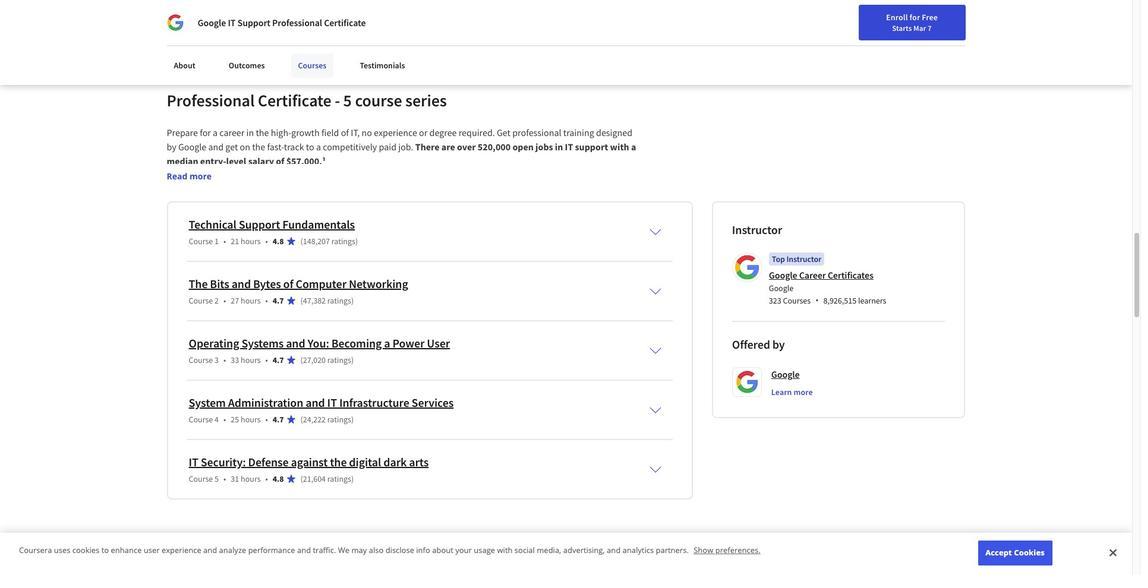 Task type: describe. For each thing, give the bounding box(es) containing it.
2 vertical spatial of
[[283, 277, 294, 292]]

1 vertical spatial the
[[252, 141, 265, 153]]

performance inside the privacy alert dialog
[[248, 546, 295, 556]]

27
[[231, 296, 239, 306]]

find
[[803, 14, 818, 24]]

to inside prepare for a career in the high-growth field of it, no experience or degree required. get professional training designed by google and get on the fast-track to a competitively paid job.
[[306, 141, 314, 153]]

experience inside the privacy alert dialog
[[162, 546, 201, 556]]

( for it
[[301, 415, 303, 425]]

by inside prepare for a career in the high-growth field of it, no experience or degree required. get professional training designed by google and get on the fast-track to a competitively paid job.
[[167, 141, 176, 153]]

) for a
[[351, 355, 354, 366]]

power
[[393, 336, 425, 351]]

field
[[322, 127, 339, 139]]

• right 4
[[224, 415, 226, 425]]

show
[[694, 546, 714, 556]]

system administration and it infrastructure services link
[[189, 396, 454, 410]]

analyze
[[219, 546, 246, 556]]

47,382
[[303, 296, 326, 306]]

google career certificates link
[[769, 270, 874, 281]]

help center image
[[1102, 545, 1116, 559]]

1 vertical spatial support
[[239, 217, 280, 232]]

• down technical support fundamentals
[[266, 236, 268, 247]]

4.8 for fundamentals
[[273, 236, 284, 247]]

also
[[369, 546, 384, 556]]

323
[[769, 295, 782, 306]]

more for read more
[[190, 171, 212, 182]]

it security: defense against the digital dark arts
[[189, 455, 429, 470]]

• right 2
[[224, 296, 226, 306]]

coursera
[[19, 546, 52, 556]]

defense
[[248, 455, 289, 470]]

offered
[[733, 337, 771, 352]]

review
[[383, 16, 410, 28]]

share it on social media and in your performance review
[[187, 16, 410, 28]]

it inside there are over 520,000 open jobs in it support with a median entry-level salary of $57,000.¹
[[565, 141, 573, 153]]

0 horizontal spatial professional
[[167, 90, 255, 111]]

0 horizontal spatial your
[[310, 16, 328, 28]]

) right the 148,207
[[356, 236, 358, 247]]

in for there are over 520,000 open jobs in it support with a median entry-level salary of $57,000.¹
[[555, 141, 563, 153]]

accept
[[986, 548, 1013, 559]]

it up ( 24,222 ratings )
[[327, 396, 337, 410]]

bytes
[[253, 277, 281, 292]]

24,222
[[303, 415, 326, 425]]

it left security: at the left of the page
[[189, 455, 199, 470]]

system
[[189, 396, 226, 410]]

find your new career link
[[797, 12, 883, 27]]

course for operating
[[189, 355, 213, 366]]

services
[[412, 396, 454, 410]]

and up 27
[[232, 277, 251, 292]]

with inside there are over 520,000 open jobs in it support with a median entry-level salary of $57,000.¹
[[611, 141, 630, 153]]

no
[[362, 127, 372, 139]]

0 vertical spatial performance
[[330, 16, 381, 28]]

with inside the privacy alert dialog
[[497, 546, 513, 556]]

the bits and bytes of computer networking link
[[189, 277, 408, 292]]

enroll
[[887, 12, 909, 23]]

course 4 • 25 hours •
[[189, 415, 268, 425]]

and up 24,222 on the bottom
[[306, 396, 325, 410]]

technical
[[189, 217, 237, 232]]

partners.
[[656, 546, 689, 556]]

0 vertical spatial certificate
[[324, 17, 366, 29]]

learn more
[[772, 387, 813, 398]]

enroll for free starts mar 7
[[887, 12, 938, 33]]

user
[[427, 336, 450, 351]]

career
[[220, 127, 245, 139]]

ratings for infrastructure
[[328, 415, 351, 425]]

on inside prepare for a career in the high-growth field of it, no experience or degree required. get professional training designed by google and get on the fast-track to a competitively paid job.
[[240, 141, 250, 153]]

media
[[257, 16, 282, 28]]

27,020
[[303, 355, 326, 366]]

in inside prepare for a career in the high-growth field of it, no experience or degree required. get professional training designed by google and get on the fast-track to a competitively paid job.
[[247, 127, 254, 139]]

learn more button
[[772, 387, 813, 399]]

21,604
[[303, 474, 326, 485]]

coursera uses cookies to enhance user experience and analyze performance and traffic. we may also disclose info about your usage with social media, advertising, and analytics partners. show preferences.
[[19, 546, 761, 556]]

paid
[[379, 141, 397, 153]]

• down bytes
[[266, 296, 268, 306]]

1
[[215, 236, 219, 247]]

technical support fundamentals link
[[189, 217, 355, 232]]

learn
[[772, 387, 793, 398]]

offered by
[[733, 337, 785, 352]]

hours for bits
[[241, 296, 261, 306]]

administration
[[228, 396, 304, 410]]

21
[[231, 236, 239, 247]]

learners
[[859, 295, 887, 306]]

support
[[575, 141, 609, 153]]

networking
[[349, 277, 408, 292]]

user
[[144, 546, 160, 556]]

4.7 for bits
[[273, 296, 284, 306]]

we
[[338, 546, 350, 556]]

0 horizontal spatial instructor
[[733, 223, 783, 237]]

about
[[174, 60, 195, 71]]

google image
[[167, 14, 183, 31]]

to inside the privacy alert dialog
[[102, 546, 109, 556]]

) for digital
[[351, 474, 354, 485]]

you:
[[308, 336, 329, 351]]

privacy alert dialog
[[0, 534, 1133, 576]]

find your new career
[[803, 14, 877, 24]]

google it support professional certificate
[[198, 17, 366, 29]]

bits
[[210, 277, 229, 292]]

course 5 • 31 hours •
[[189, 474, 268, 485]]

google link
[[772, 368, 800, 382]]

0 vertical spatial professional
[[272, 17, 322, 29]]

-
[[335, 90, 340, 111]]

• down systems
[[266, 355, 268, 366]]

a left power
[[384, 336, 390, 351]]

and left traffic.
[[297, 546, 311, 556]]

hours for security:
[[241, 474, 261, 485]]

course for the
[[189, 296, 213, 306]]

course for system
[[189, 415, 213, 425]]

professional
[[513, 127, 562, 139]]

top instructor google career certificates google 323 courses • 8,926,515 learners
[[769, 254, 887, 306]]

growth
[[291, 127, 320, 139]]

for for enroll
[[910, 12, 921, 23]]

of inside prepare for a career in the high-growth field of it, no experience or degree required. get professional training designed by google and get on the fast-track to a competitively paid job.
[[341, 127, 349, 139]]

7
[[928, 23, 932, 33]]

and left analyze
[[203, 546, 217, 556]]

fast-
[[267, 141, 284, 153]]

• right 1
[[224, 236, 226, 247]]

may
[[352, 546, 367, 556]]

0 vertical spatial on
[[219, 16, 230, 28]]

starts
[[893, 23, 913, 33]]

the
[[189, 277, 208, 292]]

computer
[[296, 277, 347, 292]]

prepare for a career in the high-growth field of it, no experience or degree required. get professional training designed by google and get on the fast-track to a competitively paid job.
[[167, 127, 635, 153]]

ratings for of
[[328, 296, 351, 306]]

operating systems and you: becoming a power user link
[[189, 336, 450, 351]]

148,207
[[303, 236, 330, 247]]

course for technical
[[189, 236, 213, 247]]

over
[[457, 141, 476, 153]]

courses inside top instructor google career certificates google 323 courses • 8,926,515 learners
[[784, 295, 811, 306]]

info
[[416, 546, 430, 556]]

entry-
[[200, 155, 226, 167]]

level
[[226, 155, 246, 167]]



Task type: vqa. For each thing, say whether or not it's contained in the screenshot.


Task type: locate. For each thing, give the bounding box(es) containing it.
the up ( 21,604 ratings ) at bottom left
[[330, 455, 347, 470]]

usage
[[474, 546, 495, 556]]

social inside the privacy alert dialog
[[515, 546, 535, 556]]

with right usage
[[497, 546, 513, 556]]

33
[[231, 355, 239, 366]]

0 horizontal spatial on
[[219, 16, 230, 28]]

support right it at the left top of the page
[[238, 17, 271, 29]]

of left it,
[[341, 127, 349, 139]]

coursera career certificate image
[[741, 0, 939, 64]]

course 1 • 21 hours •
[[189, 236, 268, 247]]

5 course from the top
[[189, 474, 213, 485]]

2 4.8 from the top
[[273, 474, 284, 485]]

1 vertical spatial to
[[102, 546, 109, 556]]

ratings right 21,604
[[328, 474, 351, 485]]

0 horizontal spatial in
[[247, 127, 254, 139]]

3 hours from the top
[[241, 355, 261, 366]]

analytics
[[623, 546, 654, 556]]

career inside top instructor google career certificates google 323 courses • 8,926,515 learners
[[800, 270, 826, 281]]

1 vertical spatial by
[[773, 337, 785, 352]]

( down the bits and bytes of computer networking
[[301, 296, 303, 306]]

courses up professional certificate - 5 course series
[[298, 60, 327, 71]]

hours right 31
[[241, 474, 261, 485]]

experience inside prepare for a career in the high-growth field of it, no experience or degree required. get professional training designed by google and get on the fast-track to a competitively paid job.
[[374, 127, 417, 139]]

2 ( from the top
[[301, 296, 303, 306]]

4.7 down administration
[[273, 415, 284, 425]]

in inside there are over 520,000 open jobs in it support with a median entry-level salary of $57,000.¹
[[555, 141, 563, 153]]

None search field
[[170, 7, 455, 31]]

a up $57,000.¹
[[316, 141, 321, 153]]

5 down security: at the left of the page
[[215, 474, 219, 485]]

3 ( from the top
[[301, 355, 303, 366]]

2 hours from the top
[[241, 296, 261, 306]]

1 vertical spatial instructor
[[787, 254, 822, 265]]

1 vertical spatial with
[[497, 546, 513, 556]]

1 course from the top
[[189, 236, 213, 247]]

4
[[215, 415, 219, 425]]

3 course from the top
[[189, 355, 213, 366]]

4.7 down bytes
[[273, 296, 284, 306]]

0 vertical spatial with
[[611, 141, 630, 153]]

high-
[[271, 127, 291, 139]]

0 vertical spatial for
[[910, 12, 921, 23]]

share
[[187, 16, 210, 28]]

of right bytes
[[283, 277, 294, 292]]

hours right 33
[[241, 355, 261, 366]]

2 horizontal spatial your
[[820, 14, 836, 24]]

0 horizontal spatial social
[[232, 16, 255, 28]]

professional
[[272, 17, 322, 29], [167, 90, 255, 111]]

2 4.7 from the top
[[273, 355, 284, 366]]

in right career
[[247, 127, 254, 139]]

) up https://www.coursera.org/google career certificates image
[[351, 355, 354, 366]]

2 horizontal spatial in
[[555, 141, 563, 153]]

course
[[189, 236, 213, 247], [189, 296, 213, 306], [189, 355, 213, 366], [189, 415, 213, 425], [189, 474, 213, 485]]

0 vertical spatial of
[[341, 127, 349, 139]]

more inside button
[[794, 387, 813, 398]]

and left you:
[[286, 336, 305, 351]]

english
[[905, 13, 934, 25]]

opens in a new tab image up the networking
[[374, 256, 383, 266]]

hours for administration
[[241, 415, 261, 425]]

0 vertical spatial 5
[[344, 90, 352, 111]]

2
[[215, 296, 219, 306]]

0 vertical spatial by
[[167, 141, 176, 153]]

course 3 • 33 hours •
[[189, 355, 268, 366]]

) for computer
[[351, 296, 354, 306]]

1 horizontal spatial career
[[854, 14, 877, 24]]

cookies
[[1015, 548, 1045, 559]]

( 148,207 ratings )
[[301, 236, 358, 247]]

outcomes
[[229, 60, 265, 71]]

google up 323
[[769, 283, 794, 294]]

opens in a new tab image left user
[[416, 347, 425, 356]]

0 horizontal spatial for
[[200, 127, 211, 139]]

to up $57,000.¹
[[306, 141, 314, 153]]

get
[[226, 141, 238, 153]]

0 horizontal spatial courses
[[298, 60, 327, 71]]

1 hours from the top
[[241, 236, 261, 247]]

on right it at the left top of the page
[[219, 16, 230, 28]]

0 horizontal spatial performance
[[248, 546, 295, 556]]

by
[[167, 141, 176, 153], [773, 337, 785, 352]]

1 horizontal spatial by
[[773, 337, 785, 352]]

ratings right the 148,207
[[332, 236, 356, 247]]

) down the networking
[[351, 296, 354, 306]]

1 vertical spatial in
[[247, 127, 254, 139]]

a inside there are over 520,000 open jobs in it support with a median entry-level salary of $57,000.¹
[[632, 141, 637, 153]]

2 vertical spatial 4.7
[[273, 415, 284, 425]]

4.7 for systems
[[273, 355, 284, 366]]

get
[[497, 127, 511, 139]]

2 course from the top
[[189, 296, 213, 306]]

testimonials
[[360, 60, 405, 71]]

ratings for becoming
[[328, 355, 351, 366]]

operating systems and you: becoming a power user
[[189, 336, 450, 351]]

by down prepare
[[167, 141, 176, 153]]

1 vertical spatial for
[[200, 127, 211, 139]]

hours right the "25"
[[241, 415, 261, 425]]

the left high-
[[256, 127, 269, 139]]

to right cookies
[[102, 546, 109, 556]]

of inside there are over 520,000 open jobs in it support with a median entry-level salary of $57,000.¹
[[276, 155, 285, 167]]

career up 8,926,515
[[800, 270, 826, 281]]

and right the media
[[284, 16, 299, 28]]

cookies
[[72, 546, 100, 556]]

1 4.8 from the top
[[273, 236, 284, 247]]

ratings down system administration and it infrastructure services
[[328, 415, 351, 425]]

it,
[[351, 127, 360, 139]]

0 vertical spatial social
[[232, 16, 255, 28]]

on right the get
[[240, 141, 250, 153]]

the up salary
[[252, 141, 265, 153]]

and
[[284, 16, 299, 28], [208, 141, 224, 153], [232, 277, 251, 292], [286, 336, 305, 351], [306, 396, 325, 410], [203, 546, 217, 556], [297, 546, 311, 556], [607, 546, 621, 556]]

0 horizontal spatial career
[[800, 270, 826, 281]]

of
[[341, 127, 349, 139], [276, 155, 285, 167], [283, 277, 294, 292]]

1 vertical spatial of
[[276, 155, 285, 167]]

1 horizontal spatial with
[[611, 141, 630, 153]]

0 vertical spatial the
[[256, 127, 269, 139]]

• down 'defense'
[[266, 474, 268, 485]]

show preferences. link
[[694, 546, 761, 556]]

1 horizontal spatial on
[[240, 141, 250, 153]]

) down infrastructure
[[351, 415, 354, 425]]

arts
[[409, 455, 429, 470]]

your up courses link
[[310, 16, 328, 28]]

1 horizontal spatial professional
[[272, 17, 322, 29]]

0 vertical spatial career
[[854, 14, 877, 24]]

open
[[513, 141, 534, 153]]

4.8 down technical support fundamentals
[[273, 236, 284, 247]]

a down designed
[[632, 141, 637, 153]]

( down system administration and it infrastructure services
[[301, 415, 303, 425]]

certificate left review
[[324, 17, 366, 29]]

1 ( from the top
[[301, 236, 303, 247]]

1 vertical spatial 4.7
[[273, 355, 284, 366]]

1 horizontal spatial experience
[[374, 127, 417, 139]]

ratings for the
[[328, 474, 351, 485]]

0 horizontal spatial to
[[102, 546, 109, 556]]

1 horizontal spatial in
[[301, 16, 308, 28]]

2 vertical spatial in
[[555, 141, 563, 153]]

hours for support
[[241, 236, 261, 247]]

social left the media
[[232, 16, 255, 28]]

google up learn
[[772, 369, 800, 381]]

with down designed
[[611, 141, 630, 153]]

• left 8,926,515
[[816, 295, 819, 306]]

1 horizontal spatial instructor
[[787, 254, 822, 265]]

for inside enroll for free starts mar 7
[[910, 12, 921, 23]]

operating
[[189, 336, 239, 351]]

free
[[923, 12, 938, 23]]

5 right -
[[344, 90, 352, 111]]

1 vertical spatial opens in a new tab image
[[416, 347, 425, 356]]

3 4.7 from the top
[[273, 415, 284, 425]]

experience right user
[[162, 546, 201, 556]]

0 vertical spatial 4.7
[[273, 296, 284, 306]]

hours right 21
[[241, 236, 261, 247]]

more right learn
[[794, 387, 813, 398]]

disclose
[[386, 546, 414, 556]]

1 horizontal spatial for
[[910, 12, 921, 23]]

( 21,604 ratings )
[[301, 474, 354, 485]]

technical support fundamentals
[[189, 217, 355, 232]]

0 horizontal spatial more
[[190, 171, 212, 182]]

5 hours from the top
[[241, 474, 261, 485]]

( for you:
[[301, 355, 303, 366]]

for inside prepare for a career in the high-growth field of it, no experience or degree required. get professional training designed by google and get on the fast-track to a competitively paid job.
[[200, 127, 211, 139]]

in
[[301, 16, 308, 28], [247, 127, 254, 139], [555, 141, 563, 153]]

0 vertical spatial more
[[190, 171, 212, 182]]

0 vertical spatial to
[[306, 141, 314, 153]]

there
[[416, 141, 440, 153]]

new
[[837, 14, 853, 24]]

0 vertical spatial 4.8
[[273, 236, 284, 247]]

read more button
[[167, 170, 212, 183]]

1 vertical spatial social
[[515, 546, 535, 556]]

1 vertical spatial 4.8
[[273, 474, 284, 485]]

1 horizontal spatial social
[[515, 546, 535, 556]]

0 horizontal spatial 5
[[215, 474, 219, 485]]

4.8 for defense
[[273, 474, 284, 485]]

) for services
[[351, 415, 354, 425]]

it right it at the left top of the page
[[228, 17, 236, 29]]

or
[[419, 127, 428, 139]]

1 vertical spatial performance
[[248, 546, 295, 556]]

https://www.coursera.org/google career certificates image
[[348, 371, 357, 380]]

course for it
[[189, 474, 213, 485]]

hours right 27
[[241, 296, 261, 306]]

degree
[[430, 127, 457, 139]]

preferences.
[[716, 546, 761, 556]]

4.7 for administration
[[273, 415, 284, 425]]

0 vertical spatial experience
[[374, 127, 417, 139]]

0 vertical spatial instructor
[[733, 223, 783, 237]]

social left media,
[[515, 546, 535, 556]]

career for google
[[800, 270, 826, 281]]

infrastructure
[[340, 396, 410, 410]]

about link
[[167, 54, 203, 78]]

of down fast-
[[276, 155, 285, 167]]

8,926,515
[[824, 295, 857, 306]]

systems
[[242, 336, 284, 351]]

0 vertical spatial in
[[301, 16, 308, 28]]

your inside the privacy alert dialog
[[456, 546, 472, 556]]

1 horizontal spatial courses
[[784, 295, 811, 306]]

courses right 323
[[784, 295, 811, 306]]

instructor up top
[[733, 223, 783, 237]]

and up entry- on the top of the page
[[208, 141, 224, 153]]

• left 31
[[224, 474, 226, 485]]

the
[[256, 127, 269, 139], [252, 141, 265, 153], [330, 455, 347, 470]]

job.
[[399, 141, 414, 153]]

your right the find at the right top of page
[[820, 14, 836, 24]]

more for learn more
[[794, 387, 813, 398]]

becoming
[[332, 336, 382, 351]]

experience up paid
[[374, 127, 417, 139]]

4.7 down systems
[[273, 355, 284, 366]]

ratings up https://www.coursera.org/google career certificates image
[[328, 355, 351, 366]]

google up median
[[178, 141, 207, 153]]

0 horizontal spatial with
[[497, 546, 513, 556]]

mar
[[914, 23, 927, 33]]

0 vertical spatial courses
[[298, 60, 327, 71]]

career right new
[[854, 14, 877, 24]]

by right offered
[[773, 337, 785, 352]]

1 vertical spatial 5
[[215, 474, 219, 485]]

for up mar
[[910, 12, 921, 23]]

520,000
[[478, 141, 511, 153]]

1 vertical spatial certificate
[[258, 90, 332, 111]]

1 vertical spatial professional
[[167, 90, 255, 111]]

security:
[[201, 455, 246, 470]]

• down administration
[[266, 415, 268, 425]]

accept cookies
[[986, 548, 1045, 559]]

google
[[198, 17, 226, 29], [178, 141, 207, 153], [769, 270, 798, 281], [769, 283, 794, 294], [772, 369, 800, 381]]

a left career
[[213, 127, 218, 139]]

1 vertical spatial on
[[240, 141, 250, 153]]

• right 3
[[224, 355, 226, 366]]

) down digital
[[351, 474, 354, 485]]

( for bytes
[[301, 296, 303, 306]]

english button
[[883, 0, 955, 39]]

course left 1
[[189, 236, 213, 247]]

google inside prepare for a career in the high-growth field of it, no experience or degree required. get professional training designed by google and get on the fast-track to a competitively paid job.
[[178, 141, 207, 153]]

professional certificate - 5 course series
[[167, 90, 447, 111]]

1 horizontal spatial performance
[[330, 16, 381, 28]]

there are over 520,000 open jobs in it support with a median entry-level salary of $57,000.¹
[[167, 141, 638, 167]]

in right the media
[[301, 16, 308, 28]]

1 horizontal spatial 5
[[344, 90, 352, 111]]

against
[[291, 455, 328, 470]]

fundamentals
[[283, 217, 355, 232]]

in for share it on social media and in your performance review
[[301, 16, 308, 28]]

course down security: at the left of the page
[[189, 474, 213, 485]]

( down operating systems and you: becoming a power user link
[[301, 355, 303, 366]]

opens in a new tab image
[[374, 256, 383, 266], [416, 347, 425, 356]]

hours for systems
[[241, 355, 261, 366]]

1 horizontal spatial your
[[456, 546, 472, 556]]

in right jobs
[[555, 141, 563, 153]]

0 horizontal spatial opens in a new tab image
[[374, 256, 383, 266]]

read
[[167, 171, 188, 182]]

1 vertical spatial experience
[[162, 546, 201, 556]]

google right google image
[[198, 17, 226, 29]]

for right prepare
[[200, 127, 211, 139]]

course left 3
[[189, 355, 213, 366]]

it
[[212, 16, 217, 28]]

0 horizontal spatial by
[[167, 141, 176, 153]]

• inside top instructor google career certificates google 323 courses • 8,926,515 learners
[[816, 295, 819, 306]]

1 horizontal spatial opens in a new tab image
[[416, 347, 425, 356]]

( down the it security: defense against the digital dark arts link
[[301, 474, 303, 485]]

1 vertical spatial more
[[794, 387, 813, 398]]

top
[[772, 254, 785, 265]]

google career certificates image
[[734, 255, 761, 281]]

google down top
[[769, 270, 798, 281]]

more inside button
[[190, 171, 212, 182]]

5 ( from the top
[[301, 474, 303, 485]]

social
[[232, 16, 255, 28], [515, 546, 535, 556]]

digital
[[349, 455, 381, 470]]

to
[[306, 141, 314, 153], [102, 546, 109, 556]]

course left 2
[[189, 296, 213, 306]]

course
[[355, 90, 402, 111]]

and inside prepare for a career in the high-growth field of it, no experience or degree required. get professional training designed by google and get on the fast-track to a competitively paid job.
[[208, 141, 224, 153]]

support up 21
[[239, 217, 280, 232]]

31
[[231, 474, 239, 485]]

instructor up google career certificates link
[[787, 254, 822, 265]]

course left 4
[[189, 415, 213, 425]]

( for against
[[301, 474, 303, 485]]

are
[[442, 141, 455, 153]]

0 vertical spatial support
[[238, 17, 271, 29]]

4 ( from the top
[[301, 415, 303, 425]]

performance right analyze
[[248, 546, 295, 556]]

ratings down computer
[[328, 296, 351, 306]]

1 horizontal spatial more
[[794, 387, 813, 398]]

courses link
[[291, 54, 334, 78]]

advertising,
[[564, 546, 605, 556]]

outcomes link
[[222, 54, 272, 78]]

1 4.7 from the top
[[273, 296, 284, 306]]

4 course from the top
[[189, 415, 213, 425]]

more
[[190, 171, 212, 182], [794, 387, 813, 398]]

4 hours from the top
[[241, 415, 261, 425]]

0 horizontal spatial experience
[[162, 546, 201, 556]]

dark
[[384, 455, 407, 470]]

2 vertical spatial the
[[330, 455, 347, 470]]

professional up courses link
[[272, 17, 322, 29]]

about
[[432, 546, 454, 556]]

for for prepare
[[200, 127, 211, 139]]

and left analytics
[[607, 546, 621, 556]]

1 horizontal spatial to
[[306, 141, 314, 153]]

career for new
[[854, 14, 877, 24]]

track
[[284, 141, 304, 153]]

your right about
[[456, 546, 472, 556]]

certificate
[[324, 17, 366, 29], [258, 90, 332, 111]]

1 vertical spatial courses
[[784, 295, 811, 306]]

0 vertical spatial opens in a new tab image
[[374, 256, 383, 266]]

performance left review
[[330, 16, 381, 28]]

instructor inside top instructor google career certificates google 323 courses • 8,926,515 learners
[[787, 254, 822, 265]]

1 vertical spatial career
[[800, 270, 826, 281]]



